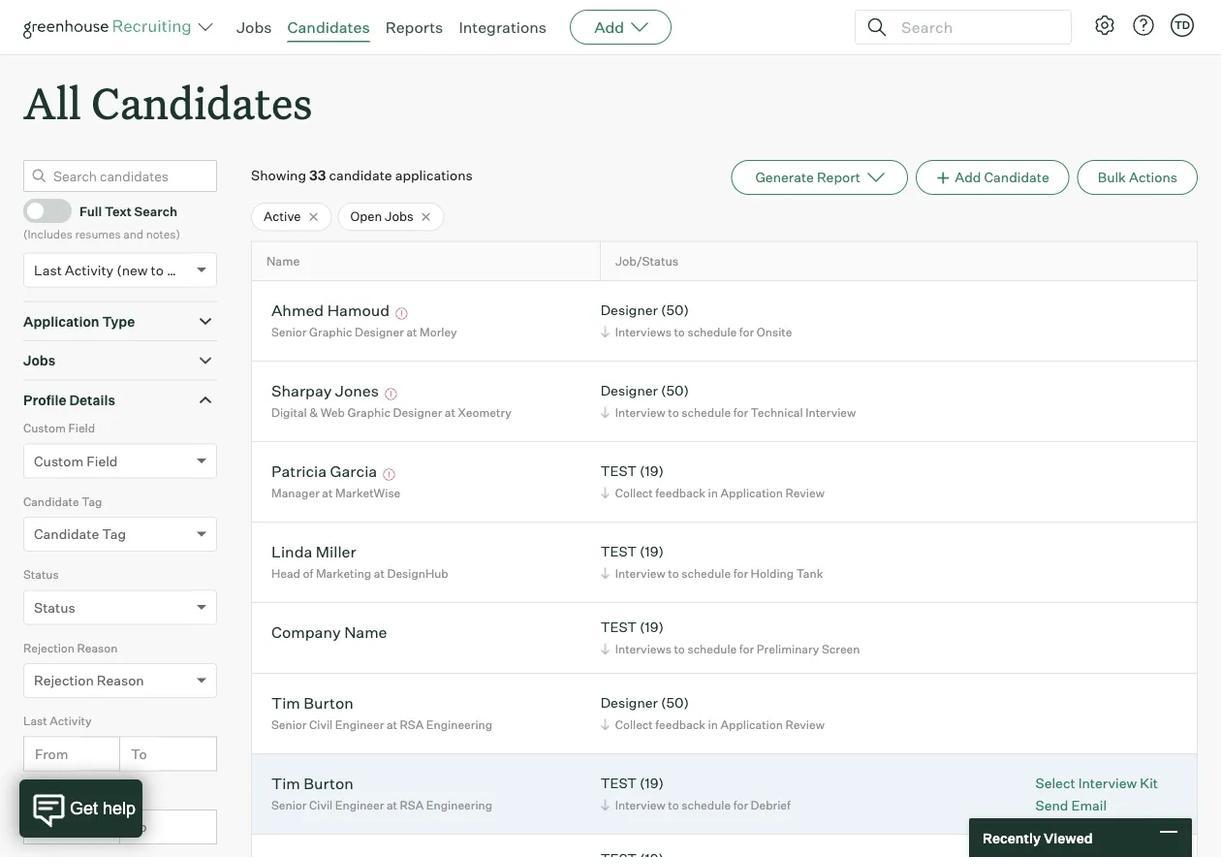 Task type: describe. For each thing, give the bounding box(es) containing it.
review for (19)
[[786, 486, 825, 500]]

senior graphic designer at morley
[[272, 325, 457, 339]]

0 vertical spatial tag
[[82, 494, 102, 509]]

civil for test (19)
[[309, 798, 333, 812]]

last for last activity (new to old)
[[34, 262, 62, 279]]

Search candidates field
[[23, 160, 217, 192]]

applications
[[395, 167, 473, 184]]

reports
[[386, 17, 444, 37]]

open
[[351, 209, 382, 224]]

generate report
[[756, 169, 861, 186]]

resumes
[[75, 227, 121, 241]]

candidate
[[329, 167, 392, 184]]

company name link
[[272, 622, 387, 645]]

sharpay
[[272, 381, 332, 400]]

bulk actions link
[[1078, 160, 1199, 195]]

showing
[[251, 167, 306, 184]]

0 vertical spatial application
[[23, 313, 99, 330]]

0 vertical spatial status
[[23, 568, 59, 582]]

collect feedback in application review link for (50)
[[598, 715, 830, 734]]

ahmed hamoud has been in onsite for more than 21 days image
[[393, 308, 411, 320]]

1 vertical spatial candidate tag
[[34, 526, 126, 543]]

test for test (19) collect feedback in application review
[[601, 463, 637, 480]]

application type
[[23, 313, 135, 330]]

engineer for test (19)
[[335, 798, 384, 812]]

burton for designer (50)
[[304, 693, 354, 712]]

full
[[80, 203, 102, 219]]

Search text field
[[897, 13, 1054, 41]]

for for test (19) interview to schedule for debrief
[[734, 798, 749, 812]]

tim for designer (50)
[[272, 693, 300, 712]]

test (19) interviews to schedule for preliminary screen
[[601, 619, 861, 656]]

last activity (new to old)
[[34, 262, 192, 279]]

showing 33 candidate applications
[[251, 167, 473, 184]]

tim burton senior civil engineer at rsa engineering for designer (50)
[[272, 693, 493, 732]]

2 vertical spatial jobs
[[23, 352, 56, 369]]

0 vertical spatial candidate
[[985, 169, 1050, 186]]

review for (50)
[[786, 717, 825, 732]]

to for test (19) interview to schedule for debrief
[[668, 798, 679, 812]]

designer (50) interviews to schedule for onsite
[[601, 302, 793, 339]]

&
[[310, 405, 318, 420]]

33
[[309, 167, 326, 184]]

interviews for test
[[616, 642, 672, 656]]

linda miller link
[[272, 542, 357, 564]]

collect for designer
[[616, 717, 653, 732]]

add button
[[570, 10, 672, 45]]

applied
[[23, 787, 66, 802]]

test (19) interview to schedule for holding tank
[[601, 543, 824, 581]]

jobs link
[[237, 17, 272, 37]]

last for last activity
[[23, 714, 47, 728]]

interviews to schedule for onsite link
[[598, 323, 798, 341]]

patricia garcia
[[272, 461, 377, 481]]

garcia
[[330, 461, 377, 481]]

configure image
[[1094, 14, 1117, 37]]

marketing
[[316, 566, 372, 581]]

select interview kit link
[[1036, 774, 1159, 792]]

full text search (includes resumes and notes)
[[23, 203, 180, 241]]

xeometry
[[458, 405, 512, 420]]

candidate tag element
[[23, 492, 217, 566]]

for for designer (50) interview to schedule for technical interview
[[734, 405, 749, 420]]

to for applied on
[[131, 819, 147, 836]]

linda
[[272, 542, 313, 561]]

technical
[[751, 405, 804, 420]]

test (19) collect feedback in application review
[[601, 463, 825, 500]]

morley
[[420, 325, 457, 339]]

active
[[264, 209, 301, 224]]

and
[[123, 227, 144, 241]]

bulk
[[1098, 169, 1127, 186]]

actions
[[1130, 169, 1178, 186]]

1 vertical spatial custom field
[[34, 453, 118, 470]]

last activity
[[23, 714, 92, 728]]

(50) for ahmed hamoud
[[661, 302, 689, 319]]

1 horizontal spatial jobs
[[237, 17, 272, 37]]

from for applied
[[35, 819, 68, 836]]

add for add
[[595, 17, 625, 37]]

viewed
[[1044, 829, 1093, 846]]

digital & web graphic designer at xeometry
[[272, 405, 512, 420]]

last activity (new to old) option
[[34, 262, 192, 279]]

web
[[321, 405, 345, 420]]

interview to schedule for technical interview link
[[598, 403, 861, 422]]

to for test (19) interviews to schedule for preliminary screen
[[674, 642, 685, 656]]

td button
[[1168, 10, 1199, 41]]

1 vertical spatial jobs
[[385, 209, 414, 224]]

td
[[1175, 18, 1191, 32]]

interview inside select interview kit send email
[[1079, 775, 1138, 792]]

tim burton link for designer (50)
[[272, 693, 354, 715]]

(19) for test (19) interviews to schedule for preliminary screen
[[640, 619, 664, 636]]

sharpay jones
[[272, 381, 379, 400]]

digital
[[272, 405, 307, 420]]

add candidate
[[955, 169, 1050, 186]]

send email link
[[1036, 796, 1159, 815]]

candidates link
[[288, 17, 370, 37]]

recently
[[983, 829, 1042, 846]]

interview to schedule for debrief link
[[598, 796, 796, 814]]

company
[[272, 622, 341, 642]]

schedule for test (19) interview to schedule for debrief
[[682, 798, 731, 812]]

of
[[303, 566, 314, 581]]

generate report button
[[732, 160, 909, 195]]

engineering for designer (50)
[[427, 717, 493, 732]]

from for last
[[35, 745, 68, 762]]

designhub
[[387, 566, 449, 581]]

head
[[272, 566, 301, 581]]

send
[[1036, 797, 1069, 814]]

checkmark image
[[32, 203, 47, 217]]

text
[[105, 203, 132, 219]]

jones
[[335, 381, 379, 400]]

schedule for designer (50) interviews to schedule for onsite
[[688, 325, 737, 339]]

manager
[[272, 486, 320, 500]]

engineer for designer (50)
[[335, 717, 384, 732]]

all
[[23, 74, 81, 131]]

in for (50)
[[709, 717, 719, 732]]

(19) for test (19) collect feedback in application review
[[640, 463, 664, 480]]

at inside linda miller head of marketing at designhub
[[374, 566, 385, 581]]

onsite
[[757, 325, 793, 339]]

old)
[[167, 262, 192, 279]]

tim for test (19)
[[272, 774, 300, 793]]

0 vertical spatial reason
[[77, 641, 118, 655]]

company name
[[272, 622, 387, 642]]

miller
[[316, 542, 357, 561]]

ahmed hamoud link
[[272, 300, 390, 323]]



Task type: locate. For each thing, give the bounding box(es) containing it.
test inside test (19) interviews to schedule for preliminary screen
[[601, 619, 637, 636]]

1 vertical spatial collect feedback in application review link
[[598, 715, 830, 734]]

2 tim burton link from the top
[[272, 774, 354, 796]]

application up test (19) interview to schedule for holding tank
[[721, 486, 783, 500]]

feedback inside test (19) collect feedback in application review
[[656, 486, 706, 500]]

rsa for test (19)
[[400, 798, 424, 812]]

interview inside test (19) interview to schedule for debrief
[[616, 798, 666, 812]]

engineering
[[427, 717, 493, 732], [427, 798, 493, 812]]

test for test (19) interview to schedule for holding tank
[[601, 543, 637, 560]]

3 (50) from the top
[[661, 695, 689, 711]]

interviews down job/status
[[616, 325, 672, 339]]

2 civil from the top
[[309, 798, 333, 812]]

0 vertical spatial senior
[[272, 325, 307, 339]]

test inside test (19) collect feedback in application review
[[601, 463, 637, 480]]

candidate tag
[[23, 494, 102, 509], [34, 526, 126, 543]]

2 collect from the top
[[616, 717, 653, 732]]

1 vertical spatial rsa
[[400, 798, 424, 812]]

2 tim from the top
[[272, 774, 300, 793]]

for for designer (50) interviews to schedule for onsite
[[740, 325, 755, 339]]

to inside the designer (50) interview to schedule for technical interview
[[668, 405, 679, 420]]

1 vertical spatial status
[[34, 599, 75, 616]]

test for test (19) interview to schedule for debrief
[[601, 775, 637, 792]]

status down candidate tag element
[[23, 568, 59, 582]]

(50) up interviews to schedule for onsite link
[[661, 302, 689, 319]]

for left holding
[[734, 566, 749, 581]]

(19)
[[640, 463, 664, 480], [640, 543, 664, 560], [640, 619, 664, 636], [640, 775, 664, 792]]

screen
[[822, 642, 861, 656]]

all candidates
[[23, 74, 313, 131]]

application for test (19)
[[721, 486, 783, 500]]

0 vertical spatial review
[[786, 486, 825, 500]]

from down the applied on
[[35, 819, 68, 836]]

1 vertical spatial tim
[[272, 774, 300, 793]]

2 vertical spatial candidate
[[34, 526, 99, 543]]

designer (50) interview to schedule for technical interview
[[601, 382, 856, 420]]

2 engineer from the top
[[335, 798, 384, 812]]

interview for designer (50) interview to schedule for technical interview
[[616, 405, 666, 420]]

(19) inside test (19) interviews to schedule for preliminary screen
[[640, 619, 664, 636]]

rejection reason down status element
[[23, 641, 118, 655]]

civil
[[309, 717, 333, 732], [309, 798, 333, 812]]

profile
[[23, 391, 66, 408]]

senior for test (19)
[[272, 798, 307, 812]]

0 vertical spatial engineer
[[335, 717, 384, 732]]

2 horizontal spatial jobs
[[385, 209, 414, 224]]

in inside designer (50) collect feedback in application review
[[709, 717, 719, 732]]

1 test from the top
[[601, 463, 637, 480]]

1 vertical spatial tim burton link
[[272, 774, 354, 796]]

type
[[102, 313, 135, 330]]

designer inside designer (50) collect feedback in application review
[[601, 695, 658, 711]]

for for test (19) interviews to schedule for preliminary screen
[[740, 642, 755, 656]]

candidate reports are now available! apply filters and select "view in app" element
[[732, 160, 909, 195]]

select
[[1036, 775, 1076, 792]]

tag
[[82, 494, 102, 509], [102, 526, 126, 543]]

candidates right jobs link
[[288, 17, 370, 37]]

0 vertical spatial candidates
[[288, 17, 370, 37]]

feedback up test (19) interview to schedule for debrief
[[656, 717, 706, 732]]

open jobs
[[351, 209, 414, 224]]

0 vertical spatial engineering
[[427, 717, 493, 732]]

2 from from the top
[[35, 819, 68, 836]]

1 vertical spatial name
[[344, 622, 387, 642]]

0 vertical spatial jobs
[[237, 17, 272, 37]]

custom field
[[23, 421, 95, 436], [34, 453, 118, 470]]

1 burton from the top
[[304, 693, 354, 712]]

manager at marketwise
[[272, 486, 401, 500]]

designer (50) collect feedback in application review
[[601, 695, 825, 732]]

0 vertical spatial to
[[131, 745, 147, 762]]

graphic
[[309, 325, 352, 339], [348, 405, 391, 420]]

1 vertical spatial in
[[709, 717, 719, 732]]

2 vertical spatial (50)
[[661, 695, 689, 711]]

candidate tag down custom field element
[[23, 494, 102, 509]]

2 interviews from the top
[[616, 642, 672, 656]]

1 vertical spatial application
[[721, 486, 783, 500]]

for left onsite
[[740, 325, 755, 339]]

in up test (19) interview to schedule for debrief
[[709, 717, 719, 732]]

0 horizontal spatial name
[[267, 254, 300, 269]]

1 tim burton senior civil engineer at rsa engineering from the top
[[272, 693, 493, 732]]

2 (50) from the top
[[661, 382, 689, 399]]

0 vertical spatial candidate tag
[[23, 494, 102, 509]]

from down last activity
[[35, 745, 68, 762]]

schedule for test (19) interviews to schedule for preliminary screen
[[688, 642, 737, 656]]

tim burton senior civil engineer at rsa engineering for test (19)
[[272, 774, 493, 812]]

tank
[[797, 566, 824, 581]]

collect inside designer (50) collect feedback in application review
[[616, 717, 653, 732]]

(50) down interviews to schedule for preliminary screen 'link'
[[661, 695, 689, 711]]

2 to from the top
[[131, 819, 147, 836]]

add inside popup button
[[595, 17, 625, 37]]

candidate tag up status element
[[34, 526, 126, 543]]

schedule inside test (19) interview to schedule for holding tank
[[682, 566, 731, 581]]

schedule for designer (50) interview to schedule for technical interview
[[682, 405, 731, 420]]

to inside test (19) interview to schedule for debrief
[[668, 798, 679, 812]]

0 vertical spatial rejection reason
[[23, 641, 118, 655]]

activity
[[65, 262, 114, 279], [50, 714, 92, 728]]

feedback inside designer (50) collect feedback in application review
[[656, 717, 706, 732]]

rejection reason
[[23, 641, 118, 655], [34, 672, 144, 689]]

to inside designer (50) interviews to schedule for onsite
[[674, 325, 685, 339]]

2 burton from the top
[[304, 774, 354, 793]]

1 vertical spatial burton
[[304, 774, 354, 793]]

review down preliminary
[[786, 717, 825, 732]]

1 vertical spatial custom
[[34, 453, 84, 470]]

add for add candidate
[[955, 169, 982, 186]]

candidates down jobs link
[[91, 74, 313, 131]]

1 vertical spatial to
[[131, 819, 147, 836]]

name
[[267, 254, 300, 269], [344, 622, 387, 642]]

schedule left debrief
[[682, 798, 731, 812]]

0 vertical spatial graphic
[[309, 325, 352, 339]]

1 vertical spatial rejection reason
[[34, 672, 144, 689]]

1 vertical spatial add
[[955, 169, 982, 186]]

patricia garcia has been in application review for more than 5 days image
[[381, 469, 398, 481]]

rsa for designer (50)
[[400, 717, 424, 732]]

collect feedback in application review link up test (19) interview to schedule for debrief
[[598, 715, 830, 734]]

schedule left onsite
[[688, 325, 737, 339]]

civil for designer (50)
[[309, 717, 333, 732]]

0 vertical spatial in
[[709, 486, 719, 500]]

marketwise
[[336, 486, 401, 500]]

collect feedback in application review link up test (19) interview to schedule for holding tank
[[598, 484, 830, 502]]

to for test (19) interview to schedule for holding tank
[[668, 566, 679, 581]]

interviews inside designer (50) interviews to schedule for onsite
[[616, 325, 672, 339]]

1 from from the top
[[35, 745, 68, 762]]

review
[[786, 486, 825, 500], [786, 717, 825, 732]]

activity down rejection reason element
[[50, 714, 92, 728]]

0 horizontal spatial add
[[595, 17, 625, 37]]

reports link
[[386, 17, 444, 37]]

jobs left candidates link
[[237, 17, 272, 37]]

to for last activity
[[131, 745, 147, 762]]

application inside test (19) collect feedback in application review
[[721, 486, 783, 500]]

kit
[[1141, 775, 1159, 792]]

test for test (19) interviews to schedule for preliminary screen
[[601, 619, 637, 636]]

for inside test (19) interview to schedule for holding tank
[[734, 566, 749, 581]]

1 review from the top
[[786, 486, 825, 500]]

2 test from the top
[[601, 543, 637, 560]]

1 civil from the top
[[309, 717, 333, 732]]

jobs right open
[[385, 209, 414, 224]]

search
[[134, 203, 177, 219]]

test inside test (19) interview to schedule for holding tank
[[601, 543, 637, 560]]

senior for designer (50)
[[272, 717, 307, 732]]

designer inside designer (50) interviews to schedule for onsite
[[601, 302, 658, 319]]

to for last activity (new to old)
[[151, 262, 164, 279]]

preliminary
[[757, 642, 820, 656]]

interview to schedule for holding tank link
[[598, 564, 829, 583]]

0 vertical spatial feedback
[[656, 486, 706, 500]]

0 horizontal spatial jobs
[[23, 352, 56, 369]]

schedule
[[688, 325, 737, 339], [682, 405, 731, 420], [682, 566, 731, 581], [688, 642, 737, 656], [682, 798, 731, 812]]

debrief
[[751, 798, 791, 812]]

1 vertical spatial field
[[86, 453, 118, 470]]

1 engineering from the top
[[427, 717, 493, 732]]

0 vertical spatial custom
[[23, 421, 66, 436]]

1 vertical spatial interviews
[[616, 642, 672, 656]]

1 vertical spatial from
[[35, 819, 68, 836]]

(19) for test (19) interview to schedule for debrief
[[640, 775, 664, 792]]

rejection
[[23, 641, 75, 655], [34, 672, 94, 689]]

(includes
[[23, 227, 72, 241]]

0 vertical spatial tim burton link
[[272, 693, 354, 715]]

designer for designer (50) interviews to schedule for onsite
[[601, 302, 658, 319]]

schedule inside test (19) interview to schedule for debrief
[[682, 798, 731, 812]]

burton for test (19)
[[304, 774, 354, 793]]

interviews
[[616, 325, 672, 339], [616, 642, 672, 656]]

collect feedback in application review link for (19)
[[598, 484, 830, 502]]

schedule inside designer (50) interviews to schedule for onsite
[[688, 325, 737, 339]]

in up test (19) interview to schedule for holding tank
[[709, 486, 719, 500]]

1 vertical spatial engineering
[[427, 798, 493, 812]]

4 test from the top
[[601, 775, 637, 792]]

profile details
[[23, 391, 115, 408]]

sharpay jones has been in technical interview for more than 14 days image
[[383, 389, 400, 400]]

test
[[601, 463, 637, 480], [601, 543, 637, 560], [601, 619, 637, 636], [601, 775, 637, 792]]

0 vertical spatial from
[[35, 745, 68, 762]]

in for (19)
[[709, 486, 719, 500]]

last down (includes
[[34, 262, 62, 279]]

feedback up test (19) interview to schedule for holding tank
[[656, 486, 706, 500]]

0 vertical spatial name
[[267, 254, 300, 269]]

(50) for sharpay jones
[[661, 382, 689, 399]]

0 vertical spatial collect feedback in application review link
[[598, 484, 830, 502]]

1 (19) from the top
[[640, 463, 664, 480]]

for inside designer (50) interviews to schedule for onsite
[[740, 325, 755, 339]]

custom field element
[[23, 419, 217, 492]]

review inside designer (50) collect feedback in application review
[[786, 717, 825, 732]]

1 vertical spatial senior
[[272, 717, 307, 732]]

0 vertical spatial add
[[595, 17, 625, 37]]

2 feedback from the top
[[656, 717, 706, 732]]

1 vertical spatial tim burton senior civil engineer at rsa engineering
[[272, 774, 493, 812]]

1 feedback from the top
[[656, 486, 706, 500]]

0 vertical spatial rejection
[[23, 641, 75, 655]]

0 vertical spatial custom field
[[23, 421, 95, 436]]

sharpay jones link
[[272, 381, 379, 403]]

jobs
[[237, 17, 272, 37], [385, 209, 414, 224], [23, 352, 56, 369]]

ahmed
[[272, 300, 324, 320]]

interview inside test (19) interview to schedule for holding tank
[[616, 566, 666, 581]]

notes)
[[146, 227, 180, 241]]

1 to from the top
[[131, 745, 147, 762]]

to inside test (19) interview to schedule for holding tank
[[668, 566, 679, 581]]

generate
[[756, 169, 815, 186]]

feedback
[[656, 486, 706, 500], [656, 717, 706, 732]]

(50) inside designer (50) collect feedback in application review
[[661, 695, 689, 711]]

0 vertical spatial tim
[[272, 693, 300, 712]]

jobs up profile
[[23, 352, 56, 369]]

schedule left holding
[[682, 566, 731, 581]]

interviews for designer
[[616, 325, 672, 339]]

rejection reason up last activity
[[34, 672, 144, 689]]

review inside test (19) collect feedback in application review
[[786, 486, 825, 500]]

feedback for (19)
[[656, 486, 706, 500]]

0 vertical spatial burton
[[304, 693, 354, 712]]

0 vertical spatial collect
[[616, 486, 653, 500]]

in inside test (19) collect feedback in application review
[[709, 486, 719, 500]]

for inside the designer (50) interview to schedule for technical interview
[[734, 405, 749, 420]]

tim burton link for test (19)
[[272, 774, 354, 796]]

1 vertical spatial candidates
[[91, 74, 313, 131]]

1 collect from the top
[[616, 486, 653, 500]]

2 rsa from the top
[[400, 798, 424, 812]]

1 senior from the top
[[272, 325, 307, 339]]

status up rejection reason element
[[34, 599, 75, 616]]

(19) inside test (19) interview to schedule for holding tank
[[640, 543, 664, 560]]

to for designer (50) interview to schedule for technical interview
[[668, 405, 679, 420]]

1 vertical spatial engineer
[[335, 798, 384, 812]]

designer for designer (50) interview to schedule for technical interview
[[601, 382, 658, 399]]

to
[[131, 745, 147, 762], [131, 819, 147, 836]]

patricia garcia link
[[272, 461, 377, 484]]

(19) inside test (19) collect feedback in application review
[[640, 463, 664, 480]]

for for test (19) interview to schedule for holding tank
[[734, 566, 749, 581]]

graphic down jones
[[348, 405, 391, 420]]

collect for test
[[616, 486, 653, 500]]

1 collect feedback in application review link from the top
[[598, 484, 830, 502]]

application down interviews to schedule for preliminary screen 'link'
[[721, 717, 783, 732]]

candidate left bulk
[[985, 169, 1050, 186]]

3 (19) from the top
[[640, 619, 664, 636]]

email
[[1072, 797, 1108, 814]]

1 interviews from the top
[[616, 325, 672, 339]]

for left debrief
[[734, 798, 749, 812]]

ahmed hamoud
[[272, 300, 390, 320]]

1 vertical spatial candidate
[[23, 494, 79, 509]]

schedule up designer (50) collect feedback in application review
[[688, 642, 737, 656]]

1 in from the top
[[709, 486, 719, 500]]

holding
[[751, 566, 794, 581]]

(new
[[117, 262, 148, 279]]

0 vertical spatial tim burton senior civil engineer at rsa engineering
[[272, 693, 493, 732]]

hamoud
[[327, 300, 390, 320]]

(19) inside test (19) interview to schedule for debrief
[[640, 775, 664, 792]]

designer for designer (50) collect feedback in application review
[[601, 695, 658, 711]]

application for designer (50)
[[721, 717, 783, 732]]

report
[[817, 169, 861, 186]]

job/status
[[616, 254, 679, 269]]

1 vertical spatial graphic
[[348, 405, 391, 420]]

0 vertical spatial activity
[[65, 262, 114, 279]]

interviews inside test (19) interviews to schedule for preliminary screen
[[616, 642, 672, 656]]

rejection reason element
[[23, 639, 217, 712]]

tag up status element
[[102, 526, 126, 543]]

activity down resumes
[[65, 262, 114, 279]]

1 vertical spatial tag
[[102, 526, 126, 543]]

schedule inside the designer (50) interview to schedule for technical interview
[[682, 405, 731, 420]]

1 horizontal spatial add
[[955, 169, 982, 186]]

designer
[[601, 302, 658, 319], [355, 325, 404, 339], [601, 382, 658, 399], [393, 405, 442, 420], [601, 695, 658, 711]]

engineering for test (19)
[[427, 798, 493, 812]]

1 tim from the top
[[272, 693, 300, 712]]

2 collect feedback in application review link from the top
[[598, 715, 830, 734]]

on
[[68, 787, 84, 802]]

1 engineer from the top
[[335, 717, 384, 732]]

greenhouse recruiting image
[[23, 16, 198, 39]]

interviews to schedule for preliminary screen link
[[598, 640, 865, 658]]

collect inside test (19) collect feedback in application review
[[616, 486, 653, 500]]

1 vertical spatial review
[[786, 717, 825, 732]]

application inside designer (50) collect feedback in application review
[[721, 717, 783, 732]]

activity for last activity
[[50, 714, 92, 728]]

(50) inside the designer (50) interview to schedule for technical interview
[[661, 382, 689, 399]]

3 test from the top
[[601, 619, 637, 636]]

1 rsa from the top
[[400, 717, 424, 732]]

2 vertical spatial senior
[[272, 798, 307, 812]]

custom down profile
[[23, 421, 66, 436]]

2 engineering from the top
[[427, 798, 493, 812]]

schedule up test (19) collect feedback in application review
[[682, 405, 731, 420]]

candidate down custom field element
[[23, 494, 79, 509]]

for left 'technical'
[[734, 405, 749, 420]]

1 vertical spatial (50)
[[661, 382, 689, 399]]

schedule inside test (19) interviews to schedule for preliminary screen
[[688, 642, 737, 656]]

(50) up interview to schedule for technical interview link on the top
[[661, 382, 689, 399]]

interview for test (19) interview to schedule for holding tank
[[616, 566, 666, 581]]

0 vertical spatial civil
[[309, 717, 333, 732]]

1 horizontal spatial name
[[344, 622, 387, 642]]

add candidate link
[[916, 160, 1070, 195]]

test inside test (19) interview to schedule for debrief
[[601, 775, 637, 792]]

3 senior from the top
[[272, 798, 307, 812]]

(19) for test (19) interview to schedule for holding tank
[[640, 543, 664, 560]]

0 vertical spatial (50)
[[661, 302, 689, 319]]

for inside test (19) interview to schedule for debrief
[[734, 798, 749, 812]]

in
[[709, 486, 719, 500], [709, 717, 719, 732]]

graphic down ahmed hamoud 'link'
[[309, 325, 352, 339]]

to for designer (50) interviews to schedule for onsite
[[674, 325, 685, 339]]

2 tim burton senior civil engineer at rsa engineering from the top
[[272, 774, 493, 812]]

interview for test (19) interview to schedule for debrief
[[616, 798, 666, 812]]

feedback for (50)
[[656, 717, 706, 732]]

test (19) interview to schedule for debrief
[[601, 775, 791, 812]]

bulk actions
[[1098, 169, 1178, 186]]

1 vertical spatial activity
[[50, 714, 92, 728]]

1 vertical spatial last
[[23, 714, 47, 728]]

tag down custom field element
[[82, 494, 102, 509]]

linda miller head of marketing at designhub
[[272, 542, 449, 581]]

1 vertical spatial feedback
[[656, 717, 706, 732]]

for inside test (19) interviews to schedule for preliminary screen
[[740, 642, 755, 656]]

4 (19) from the top
[[640, 775, 664, 792]]

1 vertical spatial civil
[[309, 798, 333, 812]]

1 (50) from the top
[[661, 302, 689, 319]]

patricia
[[272, 461, 327, 481]]

status element
[[23, 566, 217, 639]]

application left type
[[23, 313, 99, 330]]

for left preliminary
[[740, 642, 755, 656]]

interviews up designer (50) collect feedback in application review
[[616, 642, 672, 656]]

activity for last activity (new to old)
[[65, 262, 114, 279]]

name right company
[[344, 622, 387, 642]]

0 vertical spatial interviews
[[616, 325, 672, 339]]

to
[[151, 262, 164, 279], [674, 325, 685, 339], [668, 405, 679, 420], [668, 566, 679, 581], [674, 642, 685, 656], [668, 798, 679, 812]]

2 in from the top
[[709, 717, 719, 732]]

custom down profile details
[[34, 453, 84, 470]]

name down active
[[267, 254, 300, 269]]

recently viewed
[[983, 829, 1093, 846]]

select interview kit send email
[[1036, 775, 1159, 814]]

0 vertical spatial rsa
[[400, 717, 424, 732]]

2 vertical spatial application
[[721, 717, 783, 732]]

to inside test (19) interviews to schedule for preliminary screen
[[674, 642, 685, 656]]

2 senior from the top
[[272, 717, 307, 732]]

designer inside the designer (50) interview to schedule for technical interview
[[601, 382, 658, 399]]

td button
[[1171, 14, 1195, 37]]

1 vertical spatial rejection
[[34, 672, 94, 689]]

candidates
[[288, 17, 370, 37], [91, 74, 313, 131]]

(50) inside designer (50) interviews to schedule for onsite
[[661, 302, 689, 319]]

0 vertical spatial last
[[34, 262, 62, 279]]

candidate up status element
[[34, 526, 99, 543]]

collect
[[616, 486, 653, 500], [616, 717, 653, 732]]

1 vertical spatial collect
[[616, 717, 653, 732]]

schedule for test (19) interview to schedule for holding tank
[[682, 566, 731, 581]]

add
[[595, 17, 625, 37], [955, 169, 982, 186]]

2 review from the top
[[786, 717, 825, 732]]

2 (19) from the top
[[640, 543, 664, 560]]

0 vertical spatial field
[[68, 421, 95, 436]]

1 tim burton link from the top
[[272, 693, 354, 715]]

review up tank
[[786, 486, 825, 500]]

last up applied
[[23, 714, 47, 728]]

1 vertical spatial reason
[[97, 672, 144, 689]]



Task type: vqa. For each thing, say whether or not it's contained in the screenshot.
fill Time
no



